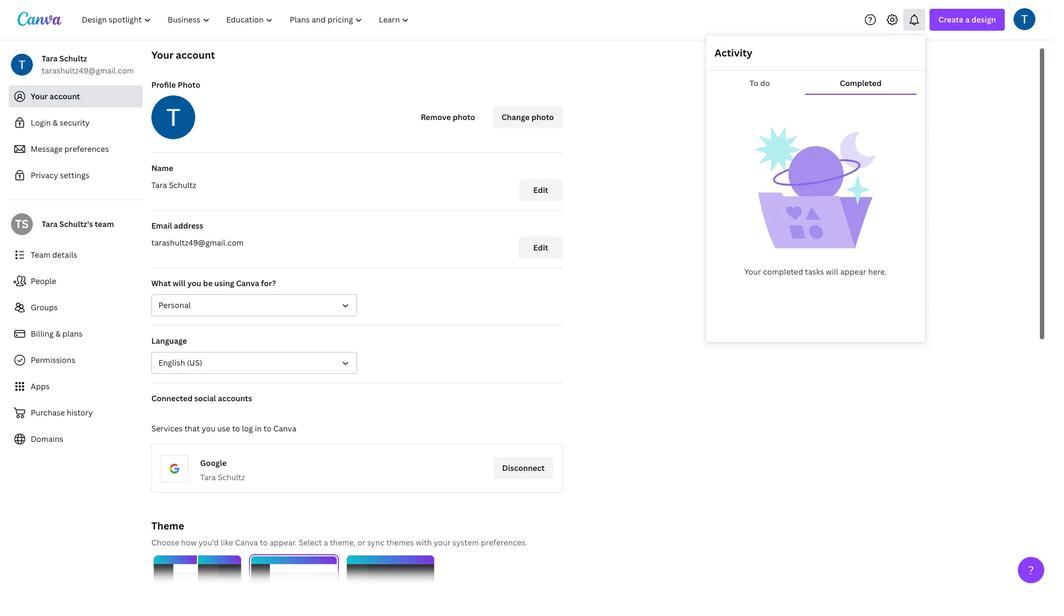 Task type: locate. For each thing, give the bounding box(es) containing it.
0 horizontal spatial your
[[31, 91, 48, 102]]

google tara schultz
[[200, 458, 245, 483]]

1 horizontal spatial schultz
[[169, 180, 196, 190]]

tara inside google tara schultz
[[200, 473, 216, 483]]

preferences.
[[481, 538, 528, 548]]

0 vertical spatial will
[[826, 267, 839, 277]]

that
[[185, 424, 200, 434]]

1 vertical spatial your account
[[31, 91, 80, 102]]

0 vertical spatial edit
[[534, 185, 549, 195]]

sync
[[368, 538, 385, 548]]

& left plans
[[56, 329, 61, 339]]

1 photo from the left
[[453, 112, 476, 122]]

team details
[[31, 250, 77, 260]]

will
[[826, 267, 839, 277], [173, 278, 186, 289]]

tara
[[42, 53, 58, 64], [151, 180, 167, 190], [42, 219, 58, 229], [200, 473, 216, 483]]

select
[[299, 538, 322, 548]]

how
[[181, 538, 197, 548]]

canva
[[236, 278, 259, 289], [274, 424, 296, 434], [235, 538, 258, 548]]

0 vertical spatial &
[[53, 117, 58, 128]]

schultz for tara schultz tarashultz49@gmail.com
[[59, 53, 87, 64]]

Language: English (US) button
[[151, 352, 357, 374]]

services that you use to log in to canva
[[151, 424, 296, 434]]

tara down google
[[200, 473, 216, 483]]

schultz down google
[[218, 473, 245, 483]]

1 vertical spatial you
[[202, 424, 216, 434]]

you left be
[[188, 278, 201, 289]]

a left the design
[[966, 14, 970, 25]]

billing & plans
[[31, 329, 83, 339]]

groups
[[31, 302, 58, 313]]

account
[[176, 48, 215, 61], [50, 91, 80, 102]]

photo for change photo
[[532, 112, 554, 122]]

to do button
[[715, 73, 805, 94]]

photo right remove
[[453, 112, 476, 122]]

email
[[151, 221, 172, 231]]

you for will
[[188, 278, 201, 289]]

completed button
[[805, 73, 917, 94]]

photo
[[453, 112, 476, 122], [532, 112, 554, 122]]

to
[[750, 78, 759, 88]]

0 horizontal spatial schultz
[[59, 53, 87, 64]]

edit button
[[519, 179, 563, 201], [519, 237, 563, 259]]

your left completed
[[745, 267, 762, 277]]

your account up photo
[[151, 48, 215, 61]]

purchase history
[[31, 408, 93, 418]]

system
[[453, 538, 479, 548]]

1 horizontal spatial your account
[[151, 48, 215, 61]]

create
[[939, 14, 964, 25]]

1 vertical spatial a
[[324, 538, 328, 548]]

social
[[194, 394, 216, 404]]

2 horizontal spatial schultz
[[218, 473, 245, 483]]

canva for theme
[[235, 538, 258, 548]]

remove
[[421, 112, 451, 122]]

1 vertical spatial tarashultz49@gmail.com
[[151, 238, 244, 248]]

0 vertical spatial a
[[966, 14, 970, 25]]

tara inside tara schultz tarashultz49@gmail.com
[[42, 53, 58, 64]]

tarashultz49@gmail.com down the address
[[151, 238, 244, 248]]

schultz inside google tara schultz
[[218, 473, 245, 483]]

tara for tara schultz
[[151, 180, 167, 190]]

1 vertical spatial edit button
[[519, 237, 563, 259]]

1 vertical spatial account
[[50, 91, 80, 102]]

edit button for tarashultz49@gmail.com
[[519, 237, 563, 259]]

0 vertical spatial your account
[[151, 48, 215, 61]]

will right the what
[[173, 278, 186, 289]]

create a design
[[939, 14, 997, 25]]

to left appear.
[[260, 538, 268, 548]]

canva right in
[[274, 424, 296, 434]]

canva left for?
[[236, 278, 259, 289]]

0 horizontal spatial tarashultz49@gmail.com
[[42, 65, 134, 76]]

0 vertical spatial schultz
[[59, 53, 87, 64]]

your completed tasks will appear here.
[[745, 267, 887, 277]]

&
[[53, 117, 58, 128], [56, 329, 61, 339]]

0 vertical spatial edit button
[[519, 179, 563, 201]]

photo right 'change'
[[532, 112, 554, 122]]

using
[[215, 278, 234, 289]]

2 vertical spatial canva
[[235, 538, 258, 548]]

0 horizontal spatial photo
[[453, 112, 476, 122]]

tara for tara schultz's team
[[42, 219, 58, 229]]

1 vertical spatial schultz
[[169, 180, 196, 190]]

your account
[[151, 48, 215, 61], [31, 91, 80, 102]]

tara schultz image
[[1014, 8, 1036, 30]]

domains
[[31, 434, 63, 445]]

1 horizontal spatial account
[[176, 48, 215, 61]]

2 edit button from the top
[[519, 237, 563, 259]]

1 horizontal spatial your
[[151, 48, 174, 61]]

you
[[188, 278, 201, 289], [202, 424, 216, 434]]

1 edit button from the top
[[519, 179, 563, 201]]

account up photo
[[176, 48, 215, 61]]

you'd
[[199, 538, 219, 548]]

1 horizontal spatial will
[[826, 267, 839, 277]]

0 vertical spatial your
[[151, 48, 174, 61]]

be
[[203, 278, 213, 289]]

canva inside the theme choose how you'd like canva to appear. select a theme, or sync themes with your system preferences.
[[235, 538, 258, 548]]

canva right like
[[235, 538, 258, 548]]

a inside the theme choose how you'd like canva to appear. select a theme, or sync themes with your system preferences.
[[324, 538, 328, 548]]

theme,
[[330, 538, 356, 548]]

for?
[[261, 278, 276, 289]]

a
[[966, 14, 970, 25], [324, 538, 328, 548]]

account inside your account link
[[50, 91, 80, 102]]

appear
[[841, 267, 867, 277]]

1 vertical spatial edit
[[534, 243, 549, 253]]

permissions link
[[9, 350, 143, 372]]

2 photo from the left
[[532, 112, 554, 122]]

account up login & security
[[50, 91, 80, 102]]

1 horizontal spatial tarashultz49@gmail.com
[[151, 238, 244, 248]]

your account link
[[9, 86, 143, 108]]

team
[[95, 219, 114, 229]]

schultz down name
[[169, 180, 196, 190]]

schultz up your account link
[[59, 53, 87, 64]]

tara left schultz's
[[42, 219, 58, 229]]

domains link
[[9, 429, 143, 451]]

remove photo
[[421, 112, 476, 122]]

your up login
[[31, 91, 48, 102]]

will right tasks
[[826, 267, 839, 277]]

to do
[[750, 78, 771, 88]]

you left use
[[202, 424, 216, 434]]

? button
[[1019, 558, 1045, 584]]

edit
[[534, 185, 549, 195], [534, 243, 549, 253]]

schultz inside tara schultz tarashultz49@gmail.com
[[59, 53, 87, 64]]

remove photo button
[[412, 106, 484, 128]]

login & security
[[31, 117, 90, 128]]

canva for what
[[236, 278, 259, 289]]

a right select
[[324, 538, 328, 548]]

tara for tara schultz tarashultz49@gmail.com
[[42, 53, 58, 64]]

theme choose how you'd like canva to appear. select a theme, or sync themes with your system preferences.
[[151, 520, 528, 548]]

0 vertical spatial canva
[[236, 278, 259, 289]]

login
[[31, 117, 51, 128]]

None button
[[154, 556, 242, 593], [250, 556, 338, 593], [347, 556, 435, 593], [154, 556, 242, 593], [250, 556, 338, 593], [347, 556, 435, 593]]

2 vertical spatial schultz
[[218, 473, 245, 483]]

1 vertical spatial &
[[56, 329, 61, 339]]

you for that
[[202, 424, 216, 434]]

apps link
[[9, 376, 143, 398]]

your account up login & security
[[31, 91, 80, 102]]

0 vertical spatial tarashultz49@gmail.com
[[42, 65, 134, 76]]

0 horizontal spatial account
[[50, 91, 80, 102]]

change photo button
[[493, 106, 563, 128]]

0 horizontal spatial will
[[173, 278, 186, 289]]

Personal button
[[151, 295, 357, 317]]

change
[[502, 112, 530, 122]]

tarashultz49@gmail.com up your account link
[[42, 65, 134, 76]]

0 horizontal spatial a
[[324, 538, 328, 548]]

plans
[[62, 329, 83, 339]]

create a design button
[[931, 9, 1006, 31]]

security
[[60, 117, 90, 128]]

message preferences link
[[9, 138, 143, 160]]

photo
[[178, 80, 200, 90]]

your up the profile
[[151, 48, 174, 61]]

billing & plans link
[[9, 323, 143, 345]]

accounts
[[218, 394, 252, 404]]

1 horizontal spatial a
[[966, 14, 970, 25]]

address
[[174, 221, 203, 231]]

& right login
[[53, 117, 58, 128]]

services
[[151, 424, 183, 434]]

2 edit from the top
[[534, 243, 549, 253]]

1 edit from the top
[[534, 185, 549, 195]]

tara up your account link
[[42, 53, 58, 64]]

0 vertical spatial you
[[188, 278, 201, 289]]

1 horizontal spatial photo
[[532, 112, 554, 122]]

2 horizontal spatial your
[[745, 267, 762, 277]]

tara down name
[[151, 180, 167, 190]]

0 horizontal spatial your account
[[31, 91, 80, 102]]

theme
[[151, 520, 184, 533]]

apps
[[31, 381, 50, 392]]

email address
[[151, 221, 203, 231]]

settings
[[60, 170, 89, 181]]

schultz's
[[59, 219, 93, 229]]



Task type: describe. For each thing, give the bounding box(es) containing it.
with
[[416, 538, 432, 548]]

tara schultz's team
[[42, 219, 114, 229]]

permissions
[[31, 355, 75, 366]]

activity
[[715, 46, 753, 59]]

& for login
[[53, 117, 58, 128]]

profile photo
[[151, 80, 200, 90]]

a inside dropdown button
[[966, 14, 970, 25]]

log
[[242, 424, 253, 434]]

what will you be using canva for?
[[151, 278, 276, 289]]

1 vertical spatial canva
[[274, 424, 296, 434]]

(us)
[[187, 358, 202, 368]]

1 vertical spatial will
[[173, 278, 186, 289]]

edit button for tara schultz
[[519, 179, 563, 201]]

message preferences
[[31, 144, 109, 154]]

tara schultz tarashultz49@gmail.com
[[42, 53, 134, 76]]

2 vertical spatial your
[[745, 267, 762, 277]]

do
[[761, 78, 771, 88]]

schultz for tara schultz
[[169, 180, 196, 190]]

people link
[[9, 271, 143, 293]]

english (us)
[[159, 358, 202, 368]]

completed
[[840, 78, 882, 88]]

billing
[[31, 329, 54, 339]]

choose
[[151, 538, 179, 548]]

change photo
[[502, 112, 554, 122]]

history
[[67, 408, 93, 418]]

people
[[31, 276, 56, 287]]

details
[[52, 250, 77, 260]]

connected social accounts
[[151, 394, 252, 404]]

google
[[200, 458, 227, 469]]

groups link
[[9, 297, 143, 319]]

tara schultz's team element
[[11, 214, 33, 235]]

like
[[221, 538, 233, 548]]

personal
[[159, 300, 191, 311]]

profile
[[151, 80, 176, 90]]

themes
[[387, 538, 414, 548]]

0 vertical spatial account
[[176, 48, 215, 61]]

tara schultz
[[151, 180, 196, 190]]

tara schultz's team image
[[11, 214, 33, 235]]

to left log
[[232, 424, 240, 434]]

team
[[31, 250, 50, 260]]

connected
[[151, 394, 193, 404]]

use
[[217, 424, 230, 434]]

a picture of a folder opening up to show a planet, moon and stars. image
[[756, 128, 877, 249]]

& for billing
[[56, 329, 61, 339]]

purchase
[[31, 408, 65, 418]]

or
[[358, 538, 366, 548]]

privacy settings link
[[9, 165, 143, 187]]

edit for tarashultz49@gmail.com
[[534, 243, 549, 253]]

privacy
[[31, 170, 58, 181]]

what
[[151, 278, 171, 289]]

privacy settings
[[31, 170, 89, 181]]

photo for remove photo
[[453, 112, 476, 122]]

1 vertical spatial your
[[31, 91, 48, 102]]

preferences
[[65, 144, 109, 154]]

team details link
[[9, 244, 143, 266]]

purchase history link
[[9, 402, 143, 424]]

completed
[[764, 267, 804, 277]]

design
[[972, 14, 997, 25]]

to right in
[[264, 424, 272, 434]]

to inside the theme choose how you'd like canva to appear. select a theme, or sync themes with your system preferences.
[[260, 538, 268, 548]]

top level navigation element
[[75, 9, 419, 31]]

login & security link
[[9, 112, 143, 134]]

english
[[159, 358, 185, 368]]

your account inside your account link
[[31, 91, 80, 102]]

message
[[31, 144, 63, 154]]

name
[[151, 163, 173, 173]]

appear.
[[270, 538, 297, 548]]

tasks
[[806, 267, 825, 277]]

edit for tara schultz
[[534, 185, 549, 195]]

language
[[151, 336, 187, 346]]

your
[[434, 538, 451, 548]]

in
[[255, 424, 262, 434]]

?
[[1029, 563, 1035, 579]]

disconnect
[[503, 463, 545, 474]]



Task type: vqa. For each thing, say whether or not it's contained in the screenshot.
email address
yes



